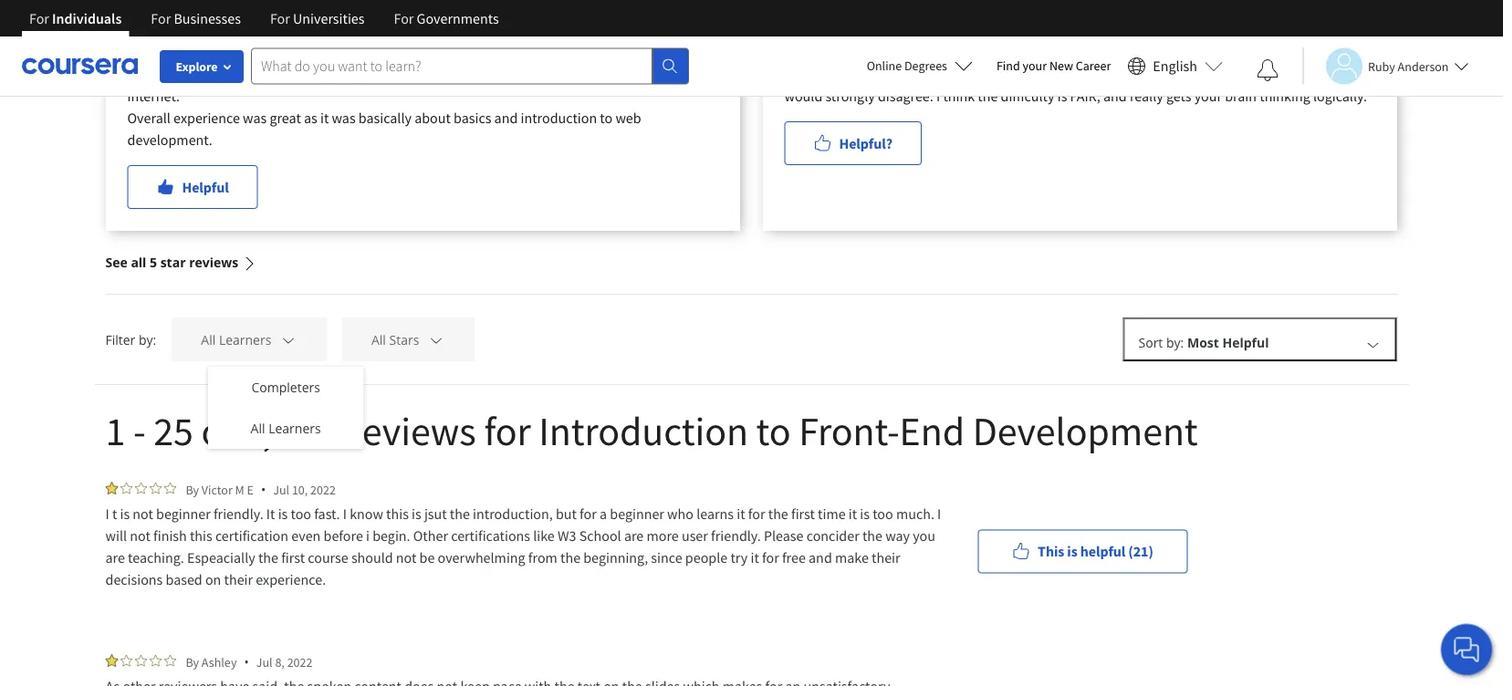 Task type: describe. For each thing, give the bounding box(es) containing it.
8,
[[275, 654, 285, 671]]

web
[[616, 109, 642, 127]]

for up introduction,
[[484, 405, 531, 456]]

individuals
[[52, 9, 122, 27]]

course inside i t is not beginner friendly. it is too fast. i know this is jsut the introduction, but for a beginner who learns it for the first time it is too much. i will not finish this certification even before i begin. other certifications like w3 school are more user friendly. please concider the way you are teaching. espeacially the first course should not be overwhelming from the beginning, since people try it for free and make their decisions based on their experience.
[[308, 549, 349, 567]]

nov 1, 2022
[[127, 19, 189, 36]]

this is helpful (21)
[[1038, 543, 1154, 561]]

jsut
[[425, 505, 447, 523]]

completers
[[251, 379, 320, 396]]

find your new career link
[[988, 55, 1121, 78]]

people inside i t is not beginner friendly. it is too fast. i know this is jsut the introduction, but for a beginner who learns it for the first time it is too much. i will not finish this certification even before i begin. other certifications like w3 school are more user friendly. please concider the way you are teaching. espeacially the first course should not be overwhelming from the beginning, since people try it for free and make their decisions based on their experience.
[[686, 549, 728, 567]]

chevron down image for stars
[[428, 332, 445, 348]]

given
[[208, 65, 241, 83]]

i left "t"
[[105, 505, 109, 523]]

this is helpful (21) button
[[978, 530, 1188, 574]]

introduction
[[539, 405, 749, 456]]

the inside the example given in each video was very helpful in understanding how things work on the internet. overall experience was great as it was basically about basics and introduction to web development.
[[658, 65, 678, 83]]

overwhelming
[[438, 549, 526, 567]]

decisions
[[105, 571, 163, 589]]

0 horizontal spatial of
[[201, 405, 235, 456]]

1 vertical spatial not
[[130, 527, 151, 545]]

i right fast.
[[343, 505, 347, 523]]

how
[[536, 65, 562, 83]]

from
[[529, 549, 558, 567]]

internet.
[[127, 87, 180, 105]]

introduction,
[[473, 505, 553, 523]]

0 vertical spatial not
[[133, 505, 153, 523]]

1 horizontal spatial their
[[872, 549, 901, 567]]

your inside "honestly, pretty solid course. a lot of people were saying this course isn't for beginners but i would strongly disagree. i think the difficulty is fair, and really gets your brain thinking logically."
[[1195, 87, 1223, 105]]

chevron down image for learners
[[280, 332, 297, 348]]

online degrees button
[[853, 46, 988, 86]]

other
[[413, 527, 448, 545]]

by victor m e • jul 10, 2022
[[186, 481, 336, 499]]

explore
[[176, 58, 218, 75]]

you
[[913, 527, 936, 545]]

the
[[127, 65, 150, 83]]

end
[[900, 405, 965, 456]]

is inside "honestly, pretty solid course. a lot of people were saying this course isn't for beginners but i would strongly disagree. i think the difficulty is fair, and really gets your brain thinking logically."
[[1058, 87, 1068, 105]]

for for universities
[[270, 9, 290, 27]]

chevron down image
[[1366, 336, 1382, 353]]

course.
[[917, 65, 961, 83]]

governments
[[417, 9, 499, 27]]

explore button
[[160, 50, 244, 83]]

development
[[973, 405, 1199, 456]]

see
[[105, 254, 128, 271]]

experience
[[174, 109, 240, 127]]

0 vertical spatial 2022
[[163, 19, 189, 36]]

would
[[785, 87, 823, 105]]

example
[[153, 65, 205, 83]]

all stars button
[[341, 318, 475, 362]]

it right the "learns"
[[737, 505, 746, 523]]

degrees
[[905, 58, 948, 74]]

begin.
[[373, 527, 410, 545]]

learners inside menu item
[[269, 420, 321, 437]]

basics
[[454, 109, 492, 127]]

really
[[1130, 87, 1164, 105]]

1 horizontal spatial this
[[386, 505, 409, 523]]

the down certification
[[258, 549, 278, 567]]

What do you want to learn? text field
[[251, 48, 653, 84]]

more
[[647, 527, 679, 545]]

10,
[[292, 482, 308, 498]]

by:
[[139, 331, 156, 348]]

for up please
[[749, 505, 766, 523]]

work
[[606, 65, 636, 83]]

reviews
[[340, 405, 476, 456]]

helpful?
[[840, 134, 893, 152]]

1 horizontal spatial are
[[624, 527, 644, 545]]

2 beginner from the left
[[610, 505, 665, 523]]

a
[[964, 65, 972, 83]]

based
[[166, 571, 202, 589]]

completers menu item
[[208, 367, 364, 408]]

online
[[867, 58, 902, 74]]

for for businesses
[[151, 9, 171, 27]]

see all 5 star reviews button
[[105, 231, 257, 294]]

about
[[415, 109, 451, 127]]

will
[[105, 527, 127, 545]]

find
[[997, 58, 1021, 74]]

the down the "w3"
[[561, 549, 581, 567]]

for left free
[[762, 549, 780, 567]]

banner navigation
[[15, 0, 514, 37]]

reviews
[[189, 254, 239, 271]]

espeacially
[[187, 549, 255, 567]]

e
[[247, 482, 254, 498]]

filter
[[105, 331, 135, 348]]

fast.
[[314, 505, 340, 523]]

for left a
[[580, 505, 597, 523]]

think
[[944, 87, 975, 105]]

0 horizontal spatial their
[[224, 571, 253, 589]]

0 horizontal spatial this
[[190, 527, 212, 545]]

for individuals
[[29, 9, 122, 27]]

i
[[366, 527, 370, 545]]

stars
[[389, 331, 419, 349]]

way
[[886, 527, 910, 545]]

jul inside the by victor m e • jul 10, 2022
[[273, 482, 290, 498]]

honestly,
[[785, 65, 842, 83]]

helpful inside button
[[1081, 543, 1126, 561]]

things
[[565, 65, 603, 83]]

make
[[835, 549, 869, 567]]

online degrees
[[867, 58, 948, 74]]

it
[[266, 505, 275, 523]]

it right the try
[[751, 549, 760, 567]]

isn't
[[1198, 65, 1225, 83]]

jul inside by ashley • jul 8, 2022
[[256, 654, 273, 671]]

nov
[[127, 19, 149, 36]]

is left 'jsut'
[[412, 505, 422, 523]]

was right as
[[332, 109, 356, 127]]

2,326
[[243, 405, 332, 456]]

businesses
[[174, 9, 241, 27]]

brain
[[1226, 87, 1257, 105]]

filled star image for •
[[105, 655, 118, 667]]

video
[[291, 65, 324, 83]]

2 in from the left
[[429, 65, 441, 83]]

and inside "honestly, pretty solid course. a lot of people were saying this course isn't for beginners but i would strongly disagree. i think the difficulty is fair, and really gets your brain thinking logically."
[[1104, 87, 1127, 105]]

were
[[1054, 65, 1084, 83]]

please
[[764, 527, 804, 545]]

0 horizontal spatial are
[[105, 549, 125, 567]]

a
[[600, 505, 607, 523]]

disagree.
[[878, 87, 934, 105]]

even
[[292, 527, 321, 545]]

0 vertical spatial friendly.
[[214, 505, 264, 523]]

is right time
[[860, 505, 870, 523]]

25
[[154, 405, 193, 456]]

course inside "honestly, pretty solid course. a lot of people were saying this course isn't for beginners but i would strongly disagree. i think the difficulty is fair, and really gets your brain thinking logically."
[[1155, 65, 1195, 83]]

this inside "honestly, pretty solid course. a lot of people were saying this course isn't for beginners but i would strongly disagree. i think the difficulty is fair, and really gets your brain thinking logically."
[[1129, 65, 1152, 83]]

1 too from the left
[[291, 505, 311, 523]]

was left great
[[243, 109, 267, 127]]

2 vertical spatial not
[[396, 549, 417, 567]]

certifications
[[451, 527, 531, 545]]

try
[[731, 549, 748, 567]]

3 filled star image from the left
[[171, 42, 184, 55]]



Task type: vqa. For each thing, say whether or not it's contained in the screenshot.
Share within the Full Screen Modal dialog
no



Task type: locate. For each thing, give the bounding box(es) containing it.
1 horizontal spatial first
[[792, 505, 815, 523]]

2 for from the left
[[151, 9, 171, 27]]

w3
[[558, 527, 577, 545]]

0 vertical spatial learners
[[219, 331, 272, 349]]

chevron down image
[[280, 332, 297, 348], [428, 332, 445, 348]]

0 horizontal spatial too
[[291, 505, 311, 523]]

the inside "honestly, pretty solid course. a lot of people were saying this course isn't for beginners but i would strongly disagree. i think the difficulty is fair, and really gets your brain thinking logically."
[[978, 87, 998, 105]]

chevron down image inside all learners dropdown button
[[280, 332, 297, 348]]

1 horizontal spatial on
[[639, 65, 655, 83]]

since
[[651, 549, 683, 567]]

1 horizontal spatial filled star image
[[157, 42, 169, 55]]

people down 'user'
[[686, 549, 728, 567]]

2 horizontal spatial and
[[1104, 87, 1127, 105]]

to inside the example given in each video was very helpful in understanding how things work on the internet. overall experience was great as it was basically about basics and introduction to web development.
[[600, 109, 613, 127]]

0 vertical spatial by
[[186, 482, 199, 498]]

0 horizontal spatial filled star image
[[142, 42, 155, 55]]

this up really
[[1129, 65, 1152, 83]]

1 vertical spatial all learners
[[251, 420, 321, 437]]

chat with us image
[[1453, 636, 1482, 665]]

teaching.
[[128, 549, 184, 567]]

helpful
[[182, 178, 229, 196]]

it inside the example given in each video was very helpful in understanding how things work on the internet. overall experience was great as it was basically about basics and introduction to web development.
[[320, 109, 329, 127]]

the
[[658, 65, 678, 83], [978, 87, 998, 105], [450, 505, 470, 523], [769, 505, 789, 523], [863, 527, 883, 545], [258, 549, 278, 567], [561, 549, 581, 567]]

1 vertical spatial first
[[281, 549, 305, 567]]

all down completers
[[251, 420, 265, 437]]

1 horizontal spatial •
[[261, 481, 266, 499]]

0 vertical spatial are
[[624, 527, 644, 545]]

are up beginning,
[[624, 527, 644, 545]]

by left ashley
[[186, 654, 199, 671]]

and
[[1104, 87, 1127, 105], [495, 109, 518, 127], [809, 549, 833, 567]]

1 horizontal spatial chevron down image
[[428, 332, 445, 348]]

1 horizontal spatial course
[[1155, 65, 1195, 83]]

1 vertical spatial 2022
[[311, 482, 336, 498]]

by inside the by victor m e • jul 10, 2022
[[186, 482, 199, 498]]

0 vertical spatial first
[[792, 505, 815, 523]]

difficulty
[[1001, 87, 1055, 105]]

4 for from the left
[[394, 9, 414, 27]]

of right 25
[[201, 405, 235, 456]]

1 in from the left
[[244, 65, 256, 83]]

much.
[[897, 505, 935, 523]]

by ashley • jul 8, 2022
[[186, 654, 313, 671]]

0 horizontal spatial helpful
[[383, 65, 426, 83]]

this up espeacially
[[190, 527, 212, 545]]

for right nov
[[151, 9, 171, 27]]

filled star image down the 1,
[[142, 42, 155, 55]]

first
[[792, 505, 815, 523], [281, 549, 305, 567]]

new
[[1050, 58, 1074, 74]]

know
[[350, 505, 383, 523]]

filled star image down nov 1, 2022
[[157, 42, 169, 55]]

coursera image
[[22, 51, 138, 81]]

for left the universities
[[270, 9, 290, 27]]

1 horizontal spatial helpful
[[1081, 543, 1126, 561]]

their down espeacially
[[224, 571, 253, 589]]

(21)
[[1129, 543, 1154, 561]]

and inside the example given in each video was very helpful in understanding how things work on the internet. overall experience was great as it was basically about basics and introduction to web development.
[[495, 109, 518, 127]]

i t is not beginner friendly. it is too fast. i know this is jsut the introduction, but for a beginner who learns it for the first time it is too much. i will not finish this certification even before i begin. other certifications like w3 school are more user friendly. please concider the way you are teaching. espeacially the first course should not be overwhelming from the beginning, since people try it for free and make their decisions based on their experience.
[[105, 505, 945, 589]]

logically.
[[1314, 87, 1368, 105]]

your right find
[[1023, 58, 1047, 74]]

people inside "honestly, pretty solid course. a lot of people were saying this course isn't for beginners but i would strongly disagree. i think the difficulty is fair, and really gets your brain thinking logically."
[[1009, 65, 1051, 83]]

0 vertical spatial on
[[639, 65, 655, 83]]

star image up finish at bottom
[[149, 482, 162, 495]]

• right e at the bottom left of page
[[261, 481, 266, 499]]

understanding
[[444, 65, 533, 83]]

1 horizontal spatial jul
[[273, 482, 290, 498]]

people
[[1009, 65, 1051, 83], [686, 549, 728, 567]]

• right ashley
[[244, 654, 249, 671]]

i left think
[[937, 87, 941, 105]]

1 vertical spatial friendly.
[[711, 527, 761, 545]]

1 vertical spatial •
[[244, 654, 249, 671]]

0 horizontal spatial in
[[244, 65, 256, 83]]

by for m
[[186, 482, 199, 498]]

strongly
[[826, 87, 875, 105]]

fair,
[[1071, 87, 1101, 105]]

1 horizontal spatial in
[[429, 65, 441, 83]]

all learners inside menu item
[[251, 420, 321, 437]]

1 horizontal spatial to
[[757, 405, 791, 456]]

0 vertical spatial to
[[600, 109, 613, 127]]

see all 5 star reviews
[[105, 254, 239, 271]]

filled star image up explore
[[186, 42, 199, 55]]

for
[[1228, 65, 1245, 83], [484, 405, 531, 456], [580, 505, 597, 523], [749, 505, 766, 523], [762, 549, 780, 567]]

1 star image from the left
[[120, 482, 133, 495]]

jul left 8,
[[256, 654, 273, 671]]

for up brain
[[1228, 65, 1245, 83]]

in
[[244, 65, 256, 83], [429, 65, 441, 83]]

0 horizontal spatial beginner
[[156, 505, 211, 523]]

was left very
[[327, 65, 351, 83]]

for inside "honestly, pretty solid course. a lot of people were saying this course isn't for beginners but i would strongly disagree. i think the difficulty is fair, and really gets your brain thinking logically."
[[1228, 65, 1245, 83]]

0 vertical spatial people
[[1009, 65, 1051, 83]]

all for all stars button
[[372, 331, 386, 349]]

this up begin.
[[386, 505, 409, 523]]

learners up completers
[[219, 331, 272, 349]]

by for •
[[186, 654, 199, 671]]

beginner
[[156, 505, 211, 523], [610, 505, 665, 523]]

is inside button
[[1068, 543, 1078, 561]]

0 horizontal spatial star image
[[120, 482, 133, 495]]

1 vertical spatial helpful
[[1081, 543, 1126, 561]]

2022 inside by ashley • jul 8, 2022
[[287, 654, 313, 671]]

the left way
[[863, 527, 883, 545]]

course down before
[[308, 549, 349, 567]]

menu
[[208, 367, 364, 449]]

2022 right 10,
[[311, 482, 336, 498]]

solid
[[884, 65, 914, 83]]

helpful left (21)
[[1081, 543, 1126, 561]]

2 star image from the left
[[149, 482, 162, 495]]

2 too from the left
[[873, 505, 894, 523]]

filter by:
[[105, 331, 156, 348]]

the example given in each video was very helpful in understanding how things work on the internet. overall experience was great as it was basically about basics and introduction to web development.
[[127, 65, 678, 149]]

chevron down image up completers menu item
[[280, 332, 297, 348]]

1 horizontal spatial all
[[251, 420, 265, 437]]

show notifications image
[[1257, 59, 1279, 81]]

2 chevron down image from the left
[[428, 332, 445, 348]]

all learners up completers
[[201, 331, 272, 349]]

filled star image up example
[[171, 42, 184, 55]]

on down espeacially
[[205, 571, 221, 589]]

1 vertical spatial their
[[224, 571, 253, 589]]

all left stars
[[372, 331, 386, 349]]

0 horizontal spatial •
[[244, 654, 249, 671]]

1 horizontal spatial your
[[1195, 87, 1223, 105]]

thinking
[[1260, 87, 1311, 105]]

development.
[[127, 131, 213, 149]]

for left "individuals"
[[29, 9, 49, 27]]

first up experience.
[[281, 549, 305, 567]]

1 chevron down image from the left
[[280, 332, 297, 348]]

learners
[[219, 331, 272, 349], [269, 420, 321, 437]]

is right "t"
[[120, 505, 130, 523]]

2 vertical spatial filled star image
[[105, 655, 118, 667]]

for for governments
[[394, 9, 414, 27]]

1 vertical spatial this
[[386, 505, 409, 523]]

2 horizontal spatial all
[[372, 331, 386, 349]]

not right the will
[[130, 527, 151, 545]]

time
[[818, 505, 846, 523]]

for governments
[[394, 9, 499, 27]]

helpful right very
[[383, 65, 426, 83]]

1 horizontal spatial star image
[[149, 482, 162, 495]]

not
[[133, 505, 153, 523], [130, 527, 151, 545], [396, 549, 417, 567]]

universities
[[293, 9, 365, 27]]

to left front- at the right bottom
[[757, 405, 791, 456]]

beginner up more
[[610, 505, 665, 523]]

star
[[160, 254, 186, 271]]

not left be
[[396, 549, 417, 567]]

learners inside dropdown button
[[219, 331, 272, 349]]

star image
[[120, 482, 133, 495], [149, 482, 162, 495]]

great
[[270, 109, 301, 127]]

0 horizontal spatial people
[[686, 549, 728, 567]]

who
[[668, 505, 694, 523]]

people up difficulty
[[1009, 65, 1051, 83]]

1 vertical spatial your
[[1195, 87, 1223, 105]]

the up please
[[769, 505, 789, 523]]

saying
[[1087, 65, 1126, 83]]

chevron down image right stars
[[428, 332, 445, 348]]

0 vertical spatial •
[[261, 481, 266, 499]]

but inside "honestly, pretty solid course. a lot of people were saying this course isn't for beginners but i would strongly disagree. i think the difficulty is fair, and really gets your brain thinking logically."
[[1311, 65, 1332, 83]]

1 vertical spatial on
[[205, 571, 221, 589]]

2 by from the top
[[186, 654, 199, 671]]

2 horizontal spatial filled star image
[[171, 42, 184, 55]]

your down isn't at top right
[[1195, 87, 1223, 105]]

front-
[[799, 405, 900, 456]]

all for all learners dropdown button
[[201, 331, 216, 349]]

of inside "honestly, pretty solid course. a lot of people were saying this course isn't for beginners but i would strongly disagree. i think the difficulty is fair, and really gets your brain thinking logically."
[[994, 65, 1006, 83]]

certification
[[215, 527, 289, 545]]

star image
[[135, 482, 147, 495], [164, 482, 177, 495], [120, 655, 133, 667], [135, 655, 147, 667], [149, 655, 162, 667], [164, 655, 177, 667]]

1 vertical spatial jul
[[256, 654, 273, 671]]

your inside 'link'
[[1023, 58, 1047, 74]]

0 vertical spatial filled star image
[[186, 42, 199, 55]]

0 horizontal spatial jul
[[256, 654, 273, 671]]

i up logically. on the top of page
[[1335, 65, 1339, 83]]

i
[[1335, 65, 1339, 83], [937, 87, 941, 105], [105, 505, 109, 523], [343, 505, 347, 523], [938, 505, 942, 523]]

0 vertical spatial their
[[872, 549, 901, 567]]

by left 'victor'
[[186, 482, 199, 498]]

0 horizontal spatial on
[[205, 571, 221, 589]]

on right the work
[[639, 65, 655, 83]]

the right the work
[[658, 65, 678, 83]]

0 vertical spatial and
[[1104, 87, 1127, 105]]

1 horizontal spatial too
[[873, 505, 894, 523]]

on inside i t is not beginner friendly. it is too fast. i know this is jsut the introduction, but for a beginner who learns it for the first time it is too much. i will not finish this certification even before i begin. other certifications like w3 school are more user friendly. please concider the way you are teaching. espeacially the first course should not be overwhelming from the beginning, since people try it for free and make their decisions based on their experience.
[[205, 571, 221, 589]]

1 vertical spatial of
[[201, 405, 235, 456]]

too up way
[[873, 505, 894, 523]]

2 horizontal spatial this
[[1129, 65, 1152, 83]]

helpful inside the example given in each video was very helpful in understanding how things work on the internet. overall experience was great as it was basically about basics and introduction to web development.
[[383, 65, 426, 83]]

too
[[291, 505, 311, 523], [873, 505, 894, 523]]

is down the were
[[1058, 87, 1068, 105]]

beginners
[[1248, 65, 1308, 83]]

and inside i t is not beginner friendly. it is too fast. i know this is jsut the introduction, but for a beginner who learns it for the first time it is too much. i will not finish this certification even before i begin. other certifications like w3 school are more user friendly. please concider the way you are teaching. espeacially the first course should not be overwhelming from the beginning, since people try it for free and make their decisions based on their experience.
[[809, 549, 833, 567]]

on inside the example given in each video was very helpful in understanding how things work on the internet. overall experience was great as it was basically about basics and introduction to web development.
[[639, 65, 655, 83]]

0 horizontal spatial your
[[1023, 58, 1047, 74]]

3 for from the left
[[270, 9, 290, 27]]

all right by:
[[201, 331, 216, 349]]

2 filled star image from the left
[[157, 42, 169, 55]]

0 horizontal spatial course
[[308, 549, 349, 567]]

0 vertical spatial of
[[994, 65, 1006, 83]]

0 horizontal spatial but
[[556, 505, 577, 523]]

but
[[1311, 65, 1332, 83], [556, 505, 577, 523]]

should
[[351, 549, 393, 567]]

by inside by ashley • jul 8, 2022
[[186, 654, 199, 671]]

for businesses
[[151, 9, 241, 27]]

friendly. down "m"
[[214, 505, 264, 523]]

honestly, pretty solid course. a lot of people were saying this course isn't for beginners but i would strongly disagree. i think the difficulty is fair, and really gets your brain thinking logically.
[[785, 65, 1368, 105]]

filled star image
[[142, 42, 155, 55], [157, 42, 169, 55], [171, 42, 184, 55]]

not right "t"
[[133, 505, 153, 523]]

filled star image
[[186, 42, 199, 55], [105, 482, 118, 495], [105, 655, 118, 667]]

2 vertical spatial and
[[809, 549, 833, 567]]

0 vertical spatial but
[[1311, 65, 1332, 83]]

but up the "w3"
[[556, 505, 577, 523]]

filled star image up "t"
[[105, 482, 118, 495]]

all stars
[[372, 331, 419, 349]]

filled star image down decisions
[[105, 655, 118, 667]]

1 vertical spatial learners
[[269, 420, 321, 437]]

in left each
[[244, 65, 256, 83]]

1 vertical spatial filled star image
[[105, 482, 118, 495]]

it right time
[[849, 505, 858, 523]]

in up about
[[429, 65, 441, 83]]

1 vertical spatial by
[[186, 654, 199, 671]]

2022 right the 1,
[[163, 19, 189, 36]]

jul left 10,
[[273, 482, 290, 498]]

learners down completers menu item
[[269, 420, 321, 437]]

0 horizontal spatial chevron down image
[[280, 332, 297, 348]]

menu containing completers
[[208, 367, 364, 449]]

2022 inside the by victor m e • jul 10, 2022
[[311, 482, 336, 498]]

1 filled star image from the left
[[142, 42, 155, 55]]

star image up the will
[[120, 482, 133, 495]]

0 vertical spatial your
[[1023, 58, 1047, 74]]

for universities
[[270, 9, 365, 27]]

1 horizontal spatial people
[[1009, 65, 1051, 83]]

basically
[[359, 109, 412, 127]]

helpful? button
[[785, 121, 922, 165]]

filled star image for m
[[105, 482, 118, 495]]

for left governments
[[394, 9, 414, 27]]

i right much.
[[938, 505, 942, 523]]

1,
[[151, 19, 161, 36]]

beginner up finish at bottom
[[156, 505, 211, 523]]

is right it
[[278, 505, 288, 523]]

0 vertical spatial course
[[1155, 65, 1195, 83]]

1 for from the left
[[29, 9, 49, 27]]

but inside i t is not beginner friendly. it is too fast. i know this is jsut the introduction, but for a beginner who learns it for the first time it is too much. i will not finish this certification even before i begin. other certifications like w3 school are more user friendly. please concider the way you are teaching. espeacially the first course should not be overwhelming from the beginning, since people try it for free and make their decisions based on their experience.
[[556, 505, 577, 523]]

course
[[1155, 65, 1195, 83], [308, 549, 349, 567]]

finish
[[153, 527, 187, 545]]

1 vertical spatial to
[[757, 405, 791, 456]]

None search field
[[251, 48, 689, 84]]

1 - 25 of 2,326 reviews for introduction to front-end development
[[105, 405, 1199, 456]]

to left web
[[600, 109, 613, 127]]

2022 right 8,
[[287, 654, 313, 671]]

this
[[1038, 543, 1065, 561]]

all inside 'all learners' menu item
[[251, 420, 265, 437]]

1 beginner from the left
[[156, 505, 211, 523]]

1 vertical spatial people
[[686, 549, 728, 567]]

friendly.
[[214, 505, 264, 523], [711, 527, 761, 545]]

0 horizontal spatial to
[[600, 109, 613, 127]]

lot
[[975, 65, 991, 83]]

t
[[112, 505, 117, 523]]

1 vertical spatial and
[[495, 109, 518, 127]]

course up gets
[[1155, 65, 1195, 83]]

1 horizontal spatial beginner
[[610, 505, 665, 523]]

english
[[1154, 57, 1198, 75]]

it right as
[[320, 109, 329, 127]]

anderson
[[1399, 58, 1450, 74]]

but up logically. on the top of page
[[1311, 65, 1332, 83]]

pretty
[[845, 65, 881, 83]]

their down way
[[872, 549, 901, 567]]

1 horizontal spatial of
[[994, 65, 1006, 83]]

all learners menu item
[[208, 408, 364, 449]]

for for individuals
[[29, 9, 49, 27]]

victor
[[202, 482, 233, 498]]

and down the saying
[[1104, 87, 1127, 105]]

ashley
[[202, 654, 237, 671]]

the down 'lot'
[[978, 87, 998, 105]]

1 vertical spatial but
[[556, 505, 577, 523]]

1 by from the top
[[186, 482, 199, 498]]

0 horizontal spatial all
[[201, 331, 216, 349]]

too up even
[[291, 505, 311, 523]]

all
[[201, 331, 216, 349], [372, 331, 386, 349], [251, 420, 265, 437]]

all learners button
[[171, 318, 327, 362]]

all learners down completers menu item
[[251, 420, 321, 437]]

of right 'lot'
[[994, 65, 1006, 83]]

0 horizontal spatial first
[[281, 549, 305, 567]]

0 vertical spatial this
[[1129, 65, 1152, 83]]

1 vertical spatial are
[[105, 549, 125, 567]]

2 vertical spatial this
[[190, 527, 212, 545]]

0 horizontal spatial and
[[495, 109, 518, 127]]

and right basics
[[495, 109, 518, 127]]

0 vertical spatial helpful
[[383, 65, 426, 83]]

1 horizontal spatial friendly.
[[711, 527, 761, 545]]

ruby anderson
[[1369, 58, 1450, 74]]

all learners inside dropdown button
[[201, 331, 272, 349]]

experience.
[[256, 571, 326, 589]]

0 vertical spatial all learners
[[201, 331, 272, 349]]

-
[[133, 405, 146, 456]]

are
[[624, 527, 644, 545], [105, 549, 125, 567]]

all inside all learners dropdown button
[[201, 331, 216, 349]]

0 vertical spatial jul
[[273, 482, 290, 498]]

are down the will
[[105, 549, 125, 567]]

1 vertical spatial course
[[308, 549, 349, 567]]

the right 'jsut'
[[450, 505, 470, 523]]

chevron down image inside all stars button
[[428, 332, 445, 348]]

all inside all stars button
[[372, 331, 386, 349]]

friendly. up the try
[[711, 527, 761, 545]]

is right this
[[1068, 543, 1078, 561]]

and down concider
[[809, 549, 833, 567]]

0 horizontal spatial friendly.
[[214, 505, 264, 523]]

1 horizontal spatial and
[[809, 549, 833, 567]]

1 horizontal spatial but
[[1311, 65, 1332, 83]]

career
[[1076, 58, 1112, 74]]

first left time
[[792, 505, 815, 523]]

2 vertical spatial 2022
[[287, 654, 313, 671]]



